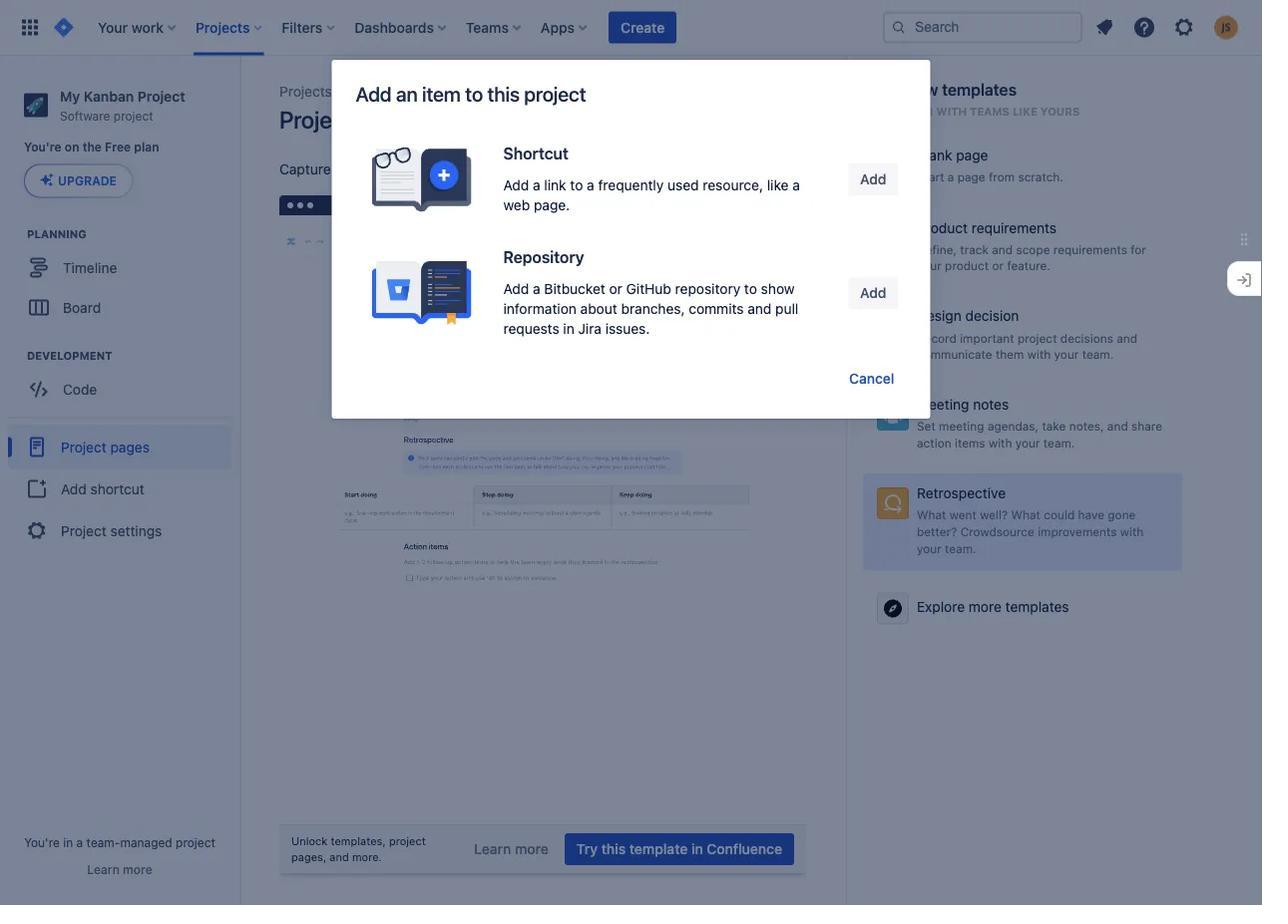 Task type: describe. For each thing, give the bounding box(es) containing it.
kanban for my kanban project
[[379, 83, 428, 100]]

team. for meeting notes
[[1044, 436, 1075, 450]]

planning
[[27, 227, 87, 240]]

meeting notes image
[[881, 403, 905, 427]]

1 vertical spatial the
[[571, 161, 591, 178]]

primary element
[[12, 0, 883, 55]]

have
[[1078, 508, 1105, 522]]

templates inside button
[[1005, 599, 1069, 615]]

or inside add a bitbucket or github repository to show information about branches, commits and pull requests in jira issues.
[[609, 281, 622, 297]]

create button
[[609, 11, 677, 43]]

add for add an item to this project
[[356, 82, 392, 105]]

frequently
[[598, 177, 664, 194]]

jira software image
[[52, 15, 76, 39]]

add for add a link to a frequently used resource, like a web page.
[[503, 177, 529, 194]]

shortcut
[[503, 144, 569, 163]]

your left team's
[[335, 161, 363, 178]]

you're in a team-managed project
[[24, 836, 215, 850]]

set
[[917, 420, 936, 434]]

used
[[668, 177, 699, 194]]

shortcut
[[90, 481, 144, 497]]

explore more templates
[[917, 599, 1069, 615]]

preview templates popular with teams like yours
[[879, 80, 1080, 118]]

blank image
[[881, 154, 905, 178]]

1 horizontal spatial more
[[515, 842, 549, 858]]

decision
[[965, 308, 1019, 324]]

unlock
[[291, 835, 328, 848]]

my kanban project software project
[[60, 88, 185, 123]]

create
[[621, 19, 665, 35]]

commits
[[689, 301, 744, 317]]

improve
[[515, 161, 567, 178]]

retrospective what went well? what could have gone better? crowdsource improvements with your team.
[[917, 485, 1144, 556]]

capture your team's knowledge and improve the way you get work done.
[[279, 161, 747, 178]]

kanban for my kanban project software project
[[84, 88, 134, 104]]

create banner
[[0, 0, 1262, 56]]

work
[[676, 161, 707, 178]]

page.
[[534, 197, 570, 214]]

a left link
[[533, 177, 540, 194]]

web
[[503, 197, 530, 214]]

meeting
[[917, 397, 969, 413]]

repository
[[503, 248, 584, 267]]

your inside product requirements define, track and scope requirements for your product or feature.
[[917, 259, 942, 273]]

you
[[624, 161, 647, 178]]

pages inside group
[[110, 439, 150, 455]]

my kanban project link
[[356, 80, 477, 104]]

timeline
[[63, 259, 117, 276]]

a inside blank page start a page from scratch.
[[948, 170, 954, 184]]

project right managed
[[176, 836, 215, 850]]

0 vertical spatial page
[[956, 147, 988, 164]]

more.
[[352, 851, 382, 864]]

this inside button
[[601, 842, 626, 858]]

planning group
[[10, 226, 238, 334]]

pages,
[[291, 851, 326, 864]]

on
[[65, 140, 79, 154]]

action
[[917, 436, 951, 450]]

upgrade
[[58, 174, 117, 188]]

and up web
[[488, 161, 512, 178]]

0 vertical spatial the
[[83, 140, 102, 154]]

project inside my kanban project software project
[[137, 88, 185, 104]]

1 horizontal spatial project pages
[[279, 106, 422, 134]]

with inside meeting notes set meeting agendas, take notes, and share action items with your team.
[[989, 436, 1012, 450]]

requests
[[503, 321, 559, 337]]

project settings link
[[8, 509, 231, 553]]

my for my kanban project software project
[[60, 88, 80, 104]]

development
[[27, 349, 112, 362]]

0 horizontal spatial more
[[123, 863, 152, 877]]

software
[[60, 109, 110, 123]]

and inside add a bitbucket or github repository to show information about branches, commits and pull requests in jira issues.
[[748, 301, 772, 317]]

this inside dialog
[[487, 82, 520, 105]]

github
[[626, 281, 671, 297]]

learn for leftmost learn more button
[[87, 863, 120, 877]]

link
[[544, 177, 566, 194]]

0 vertical spatial requirements
[[972, 219, 1057, 236]]

notes,
[[1069, 420, 1104, 434]]

your inside retrospective what went well? what could have gone better? crowdsource improvements with your team.
[[917, 542, 942, 556]]

a left way
[[587, 177, 594, 194]]

1 vertical spatial requirements
[[1053, 242, 1127, 256]]

resource,
[[703, 177, 763, 194]]

add for add shortcut
[[61, 481, 87, 497]]

try this template in confluence button
[[565, 834, 794, 866]]

project inside my kanban project software project
[[114, 109, 153, 123]]

and inside meeting notes set meeting agendas, take notes, and share action items with your team.
[[1107, 420, 1128, 434]]

blank page start a page from scratch.
[[917, 147, 1064, 184]]

a inside add a bitbucket or github repository to show information about branches, commits and pull requests in jira issues.
[[533, 281, 540, 297]]

add for add a bitbucket or github repository to show information about branches, commits and pull requests in jira issues.
[[503, 281, 529, 297]]

branches,
[[621, 301, 685, 317]]

your inside design decision record important project decisions and communicate them with your team.
[[1054, 348, 1079, 362]]

scratch.
[[1018, 170, 1064, 184]]

get
[[651, 161, 672, 178]]

team-
[[86, 836, 120, 850]]

timeline link
[[10, 248, 229, 288]]

free
[[105, 140, 131, 154]]

board link
[[10, 288, 229, 328]]

add an item to this project dialog
[[332, 60, 930, 419]]

managed
[[120, 836, 172, 850]]

group containing project pages
[[8, 417, 231, 559]]

repository
[[675, 281, 741, 297]]

explore
[[917, 599, 965, 615]]

project pages link
[[8, 425, 231, 469]]

project inside dialog
[[524, 82, 586, 105]]

try
[[577, 842, 598, 858]]

an
[[396, 82, 418, 105]]

gone
[[1108, 508, 1136, 522]]

notes
[[973, 397, 1009, 413]]

project settings
[[61, 523, 162, 539]]

development group
[[10, 348, 238, 415]]

add button for shortcut
[[848, 164, 898, 196]]

meeting
[[939, 420, 984, 434]]

templates,
[[331, 835, 386, 848]]

template
[[629, 842, 688, 858]]

learn more for rightmost learn more button
[[474, 842, 549, 858]]

track
[[960, 242, 989, 256]]

project right an
[[432, 83, 477, 100]]

board
[[63, 299, 101, 316]]

jira software image
[[52, 15, 76, 39]]

explore more templates button
[[863, 579, 1182, 639]]

product
[[945, 259, 989, 273]]

1 vertical spatial page
[[958, 170, 985, 184]]

add up the cancel
[[860, 285, 887, 301]]



Task type: vqa. For each thing, say whether or not it's contained in the screenshot.
the 'frequently'
yes



Task type: locate. For each thing, give the bounding box(es) containing it.
0 horizontal spatial learn more
[[87, 863, 152, 877]]

learn down team-
[[87, 863, 120, 877]]

better?
[[917, 525, 957, 539]]

1 horizontal spatial kanban
[[379, 83, 428, 100]]

requirements up scope
[[972, 219, 1057, 236]]

a right start
[[948, 170, 954, 184]]

to
[[465, 82, 483, 105], [570, 177, 583, 194], [744, 281, 757, 297]]

0 vertical spatial learn more
[[474, 842, 549, 858]]

team.
[[1082, 348, 1114, 362], [1044, 436, 1075, 450], [945, 542, 976, 556]]

information
[[503, 301, 577, 317]]

learn more down you're in a team-managed project
[[87, 863, 152, 877]]

like
[[1013, 105, 1037, 118], [767, 177, 789, 194]]

0 horizontal spatial to
[[465, 82, 483, 105]]

project inside design decision record important project decisions and communicate them with your team.
[[1018, 331, 1057, 345]]

add button
[[848, 164, 898, 196], [848, 277, 898, 309]]

team. inside design decision record important project decisions and communicate them with your team.
[[1082, 348, 1114, 362]]

record
[[917, 331, 957, 345]]

0 horizontal spatial or
[[609, 281, 622, 297]]

project up add shortcut
[[61, 439, 107, 455]]

you're left on
[[24, 140, 62, 154]]

1 vertical spatial you're
[[24, 836, 60, 850]]

with inside retrospective what went well? what could have gone better? crowdsource improvements with your team.
[[1120, 525, 1144, 539]]

add button for repository
[[848, 277, 898, 309]]

code link
[[10, 370, 229, 409]]

1 vertical spatial add button
[[848, 277, 898, 309]]

in
[[563, 321, 574, 337], [63, 836, 73, 850], [691, 842, 703, 858]]

and right decisions
[[1117, 331, 1138, 345]]

0 vertical spatial like
[[1013, 105, 1037, 118]]

add inside add a link to a frequently used resource, like a web page.
[[503, 177, 529, 194]]

0 horizontal spatial kanban
[[84, 88, 134, 104]]

1 horizontal spatial the
[[571, 161, 591, 178]]

project inside unlock templates, project pages, and more.
[[389, 835, 426, 848]]

communicate
[[917, 348, 992, 362]]

code
[[63, 381, 97, 398]]

add button left start
[[848, 164, 898, 196]]

1 horizontal spatial like
[[1013, 105, 1037, 118]]

search image
[[891, 19, 907, 35]]

projects
[[279, 83, 332, 100]]

page left from
[[958, 170, 985, 184]]

add inside group
[[61, 481, 87, 497]]

0 horizontal spatial in
[[63, 836, 73, 850]]

what
[[917, 508, 946, 522], [1011, 508, 1041, 522]]

your down the define,
[[917, 259, 942, 273]]

your down agendas, on the top right of the page
[[1015, 436, 1040, 450]]

1 add button from the top
[[848, 164, 898, 196]]

about
[[580, 301, 617, 317]]

1 horizontal spatial or
[[992, 259, 1004, 273]]

decisions
[[1060, 331, 1113, 345]]

to left show
[[744, 281, 757, 297]]

0 horizontal spatial my
[[60, 88, 80, 104]]

unlock templates, project pages, and more.
[[291, 835, 426, 864]]

add up information
[[503, 281, 529, 297]]

project pages down projects link
[[279, 106, 422, 134]]

and inside unlock templates, project pages, and more.
[[330, 851, 349, 864]]

1 horizontal spatial in
[[563, 321, 574, 337]]

this right "try"
[[601, 842, 626, 858]]

add button left the design
[[848, 277, 898, 309]]

jira
[[578, 321, 602, 337]]

team. down decisions
[[1082, 348, 1114, 362]]

0 horizontal spatial this
[[487, 82, 520, 105]]

and inside product requirements define, track and scope requirements for your product or feature.
[[992, 242, 1013, 256]]

the right on
[[83, 140, 102, 154]]

1 vertical spatial this
[[601, 842, 626, 858]]

a up information
[[533, 281, 540, 297]]

1 horizontal spatial this
[[601, 842, 626, 858]]

pages up add shortcut button
[[110, 439, 150, 455]]

meeting notes set meeting agendas, take notes, and share action items with your team.
[[917, 397, 1162, 450]]

project up 'plan'
[[137, 88, 185, 104]]

define,
[[917, 242, 957, 256]]

1 horizontal spatial my
[[356, 83, 375, 100]]

0 horizontal spatial project pages
[[61, 439, 150, 455]]

my left an
[[356, 83, 375, 100]]

0 vertical spatial templates
[[942, 80, 1017, 99]]

1 you're from the top
[[24, 140, 62, 154]]

projects link
[[279, 80, 332, 104]]

1 horizontal spatial to
[[570, 177, 583, 194]]

team. for retrospective
[[945, 542, 976, 556]]

teams
[[970, 105, 1010, 118]]

2 horizontal spatial team.
[[1082, 348, 1114, 362]]

1 what from the left
[[917, 508, 946, 522]]

requirements left for
[[1053, 242, 1127, 256]]

to right item
[[465, 82, 483, 105]]

learn more
[[474, 842, 549, 858], [87, 863, 152, 877]]

2 you're from the top
[[24, 836, 60, 850]]

team. down better?
[[945, 542, 976, 556]]

1 horizontal spatial learn more button
[[462, 834, 561, 866]]

templates
[[942, 80, 1017, 99], [1005, 599, 1069, 615]]

learn more for leftmost learn more button
[[87, 863, 152, 877]]

1 vertical spatial to
[[570, 177, 583, 194]]

add left shortcut
[[61, 481, 87, 497]]

project pages inside group
[[61, 439, 150, 455]]

0 vertical spatial pages
[[357, 106, 422, 134]]

like right the resource,
[[767, 177, 789, 194]]

to for this
[[465, 82, 483, 105]]

for
[[1131, 242, 1146, 256]]

team's
[[367, 161, 410, 178]]

my inside my kanban project software project
[[60, 88, 80, 104]]

0 horizontal spatial like
[[767, 177, 789, 194]]

1 horizontal spatial team.
[[1044, 436, 1075, 450]]

important
[[960, 331, 1014, 345]]

0 vertical spatial team.
[[1082, 348, 1114, 362]]

add a link to a frequently used resource, like a web page.
[[503, 177, 800, 214]]

0 horizontal spatial learn more button
[[87, 862, 152, 878]]

more down managed
[[123, 863, 152, 877]]

start
[[917, 170, 944, 184]]

confluence
[[707, 842, 782, 858]]

learn left "try"
[[474, 842, 511, 858]]

project pages up add shortcut
[[61, 439, 150, 455]]

project down projects link
[[279, 106, 353, 134]]

2 horizontal spatial more
[[969, 599, 1002, 615]]

done.
[[711, 161, 747, 178]]

add left start
[[860, 171, 887, 188]]

templates inside preview templates popular with teams like yours
[[942, 80, 1017, 99]]

in left team-
[[63, 836, 73, 850]]

item
[[422, 82, 461, 105]]

1 vertical spatial like
[[767, 177, 789, 194]]

your down decisions
[[1054, 348, 1079, 362]]

retrospective image
[[881, 492, 905, 516]]

0 vertical spatial to
[[465, 82, 483, 105]]

project up shortcut
[[524, 82, 586, 105]]

the left way
[[571, 161, 591, 178]]

in inside try this template in confluence button
[[691, 842, 703, 858]]

cancel button
[[837, 363, 906, 395]]

1 vertical spatial more
[[515, 842, 549, 858]]

2 what from the left
[[1011, 508, 1041, 522]]

with down gone
[[1120, 525, 1144, 539]]

0 vertical spatial you're
[[24, 140, 62, 154]]

0 horizontal spatial the
[[83, 140, 102, 154]]

try this template in confluence
[[577, 842, 782, 858]]

you're left team-
[[24, 836, 60, 850]]

1 vertical spatial learn more
[[87, 863, 152, 877]]

0 vertical spatial learn
[[474, 842, 511, 858]]

my
[[356, 83, 375, 100], [60, 88, 80, 104]]

a right the resource,
[[792, 177, 800, 194]]

1 horizontal spatial what
[[1011, 508, 1041, 522]]

1 vertical spatial team.
[[1044, 436, 1075, 450]]

items
[[955, 436, 985, 450]]

product requirements define, track and scope requirements for your product or feature.
[[917, 219, 1146, 273]]

0 vertical spatial more
[[969, 599, 1002, 615]]

more image
[[881, 597, 905, 621]]

with right the them
[[1027, 348, 1051, 362]]

pages down an
[[357, 106, 422, 134]]

0 horizontal spatial pages
[[110, 439, 150, 455]]

to for a
[[570, 177, 583, 194]]

1 horizontal spatial pages
[[357, 106, 422, 134]]

more inside button
[[969, 599, 1002, 615]]

project up 'plan'
[[114, 109, 153, 123]]

settings
[[110, 523, 162, 539]]

like inside add a link to a frequently used resource, like a web page.
[[767, 177, 789, 194]]

with inside preview templates popular with teams like yours
[[936, 105, 967, 118]]

1 vertical spatial templates
[[1005, 599, 1069, 615]]

more right explore on the right of page
[[969, 599, 1002, 615]]

capture
[[279, 161, 331, 178]]

templates up teams
[[942, 80, 1017, 99]]

what up better?
[[917, 508, 946, 522]]

in left jira
[[563, 321, 574, 337]]

Search field
[[883, 11, 1083, 43]]

project right "templates,"
[[389, 835, 426, 848]]

or inside product requirements define, track and scope requirements for your product or feature.
[[992, 259, 1004, 273]]

learn for rightmost learn more button
[[474, 842, 511, 858]]

improvements
[[1038, 525, 1117, 539]]

well?
[[980, 508, 1008, 522]]

scope
[[1016, 242, 1050, 256]]

0 vertical spatial or
[[992, 259, 1004, 273]]

2 vertical spatial team.
[[945, 542, 976, 556]]

or up about at the left top of page
[[609, 281, 622, 297]]

templates down crowdsource
[[1005, 599, 1069, 615]]

1 vertical spatial project pages
[[61, 439, 150, 455]]

learn more button left "try"
[[462, 834, 561, 866]]

yours
[[1040, 105, 1080, 118]]

or left feature.
[[992, 259, 1004, 273]]

preview
[[879, 80, 938, 99]]

2 horizontal spatial in
[[691, 842, 703, 858]]

page right the blank
[[956, 147, 988, 164]]

0 vertical spatial add button
[[848, 164, 898, 196]]

1 vertical spatial pages
[[110, 439, 150, 455]]

learn more inside button
[[474, 842, 549, 858]]

a left team-
[[76, 836, 83, 850]]

2 vertical spatial to
[[744, 281, 757, 297]]

your inside meeting notes set meeting agendas, take notes, and share action items with your team.
[[1015, 436, 1040, 450]]

0 vertical spatial project pages
[[279, 106, 422, 134]]

and left share
[[1107, 420, 1128, 434]]

upgrade button
[[25, 165, 132, 197]]

my for my kanban project
[[356, 83, 375, 100]]

design
[[917, 308, 962, 324]]

what right well?
[[1011, 508, 1041, 522]]

learn more button down you're in a team-managed project
[[87, 862, 152, 878]]

like left yours
[[1013, 105, 1037, 118]]

to right link
[[570, 177, 583, 194]]

0 vertical spatial this
[[487, 82, 520, 105]]

to inside add a bitbucket or github repository to show information about branches, commits and pull requests in jira issues.
[[744, 281, 757, 297]]

2 horizontal spatial to
[[744, 281, 757, 297]]

team. inside meeting notes set meeting agendas, take notes, and share action items with your team.
[[1044, 436, 1075, 450]]

could
[[1044, 508, 1075, 522]]

add shortcut button
[[8, 469, 231, 509]]

add up web
[[503, 177, 529, 194]]

and inside design decision record important project decisions and communicate them with your team.
[[1117, 331, 1138, 345]]

learn more left "try"
[[474, 842, 549, 858]]

pull
[[775, 301, 799, 317]]

[object object] confluence template image
[[279, 216, 806, 610]]

with
[[936, 105, 967, 118], [1027, 348, 1051, 362], [989, 436, 1012, 450], [1120, 525, 1144, 539]]

you're
[[24, 140, 62, 154], [24, 836, 60, 850]]

kanban inside my kanban project software project
[[84, 88, 134, 104]]

add inside add a bitbucket or github repository to show information about branches, commits and pull requests in jira issues.
[[503, 281, 529, 297]]

project down add shortcut
[[61, 523, 107, 539]]

you're for you're in a team-managed project
[[24, 836, 60, 850]]

0 horizontal spatial team.
[[945, 542, 976, 556]]

project
[[524, 82, 586, 105], [114, 109, 153, 123], [1018, 331, 1057, 345], [389, 835, 426, 848], [176, 836, 215, 850]]

1 vertical spatial or
[[609, 281, 622, 297]]

you're for you're on the free plan
[[24, 140, 62, 154]]

with down agendas, on the top right of the page
[[989, 436, 1012, 450]]

and
[[488, 161, 512, 178], [992, 242, 1013, 256], [748, 301, 772, 317], [1117, 331, 1138, 345], [1107, 420, 1128, 434], [330, 851, 349, 864]]

blank
[[917, 147, 952, 164]]

add
[[356, 82, 392, 105], [860, 171, 887, 188], [503, 177, 529, 194], [503, 281, 529, 297], [860, 285, 887, 301], [61, 481, 87, 497]]

add an item to this project
[[356, 82, 586, 105]]

product
[[917, 219, 968, 236]]

project inside 'link'
[[61, 523, 107, 539]]

like inside preview templates popular with teams like yours
[[1013, 105, 1037, 118]]

1 vertical spatial learn
[[87, 863, 120, 877]]

2 add button from the top
[[848, 277, 898, 309]]

feature.
[[1007, 259, 1051, 273]]

your down better?
[[917, 542, 942, 556]]

agendas,
[[988, 420, 1039, 434]]

retrospective
[[917, 485, 1006, 502]]

with left teams
[[936, 105, 967, 118]]

team. inside retrospective what went well? what could have gone better? crowdsource improvements with your team.
[[945, 542, 976, 556]]

add a bitbucket or github repository to show information about branches, commits and pull requests in jira issues.
[[503, 281, 799, 337]]

team. down take
[[1044, 436, 1075, 450]]

1 horizontal spatial learn
[[474, 842, 511, 858]]

2 vertical spatial more
[[123, 863, 152, 877]]

group
[[8, 417, 231, 559]]

and down show
[[748, 301, 772, 317]]

from
[[989, 170, 1015, 184]]

my kanban project
[[356, 83, 477, 100]]

bitbucket
[[544, 281, 605, 297]]

add shortcut
[[61, 481, 144, 497]]

my up the 'software'
[[60, 88, 80, 104]]

add left an
[[356, 82, 392, 105]]

this right item
[[487, 82, 520, 105]]

share
[[1132, 420, 1162, 434]]

and right "track"
[[992, 242, 1013, 256]]

in inside add a bitbucket or github repository to show information about branches, commits and pull requests in jira issues.
[[563, 321, 574, 337]]

0 horizontal spatial what
[[917, 508, 946, 522]]

with inside design decision record important project decisions and communicate them with your team.
[[1027, 348, 1051, 362]]

more left "try"
[[515, 842, 549, 858]]

1 horizontal spatial learn more
[[474, 842, 549, 858]]

to inside add a link to a frequently used resource, like a web page.
[[570, 177, 583, 194]]

0 horizontal spatial learn
[[87, 863, 120, 877]]

in right the template
[[691, 842, 703, 858]]

project up the them
[[1018, 331, 1057, 345]]

and down "templates,"
[[330, 851, 349, 864]]

them
[[996, 348, 1024, 362]]



